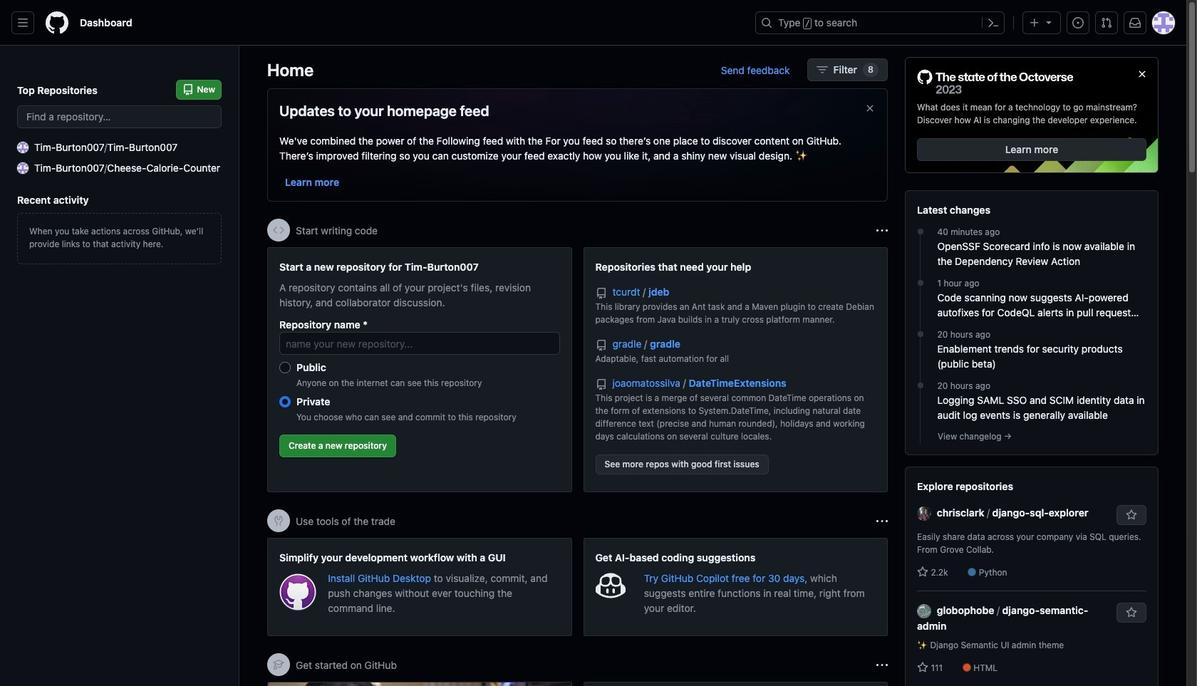 Task type: vqa. For each thing, say whether or not it's contained in the screenshot.
shield ICON
no



Task type: describe. For each thing, give the bounding box(es) containing it.
repositories that need your help element
[[583, 247, 888, 493]]

try the github flow element
[[583, 682, 888, 686]]

code image
[[273, 225, 284, 236]]

3 dot fill image from the top
[[915, 380, 926, 391]]

command palette image
[[988, 17, 999, 29]]

close image
[[1137, 68, 1148, 80]]

star this repository image for @globophobe profile "icon"
[[1126, 607, 1138, 619]]

cheese calorie counter image
[[17, 162, 29, 174]]

why am i seeing this? image for "try the github flow" element at the bottom of the page
[[877, 660, 888, 671]]

mortar board image
[[273, 659, 284, 671]]

why am i seeing this? image
[[877, 225, 888, 236]]

why am i seeing this? image for get ai-based coding suggestions element
[[877, 516, 888, 527]]

get ai-based coding suggestions element
[[583, 538, 888, 637]]

start a new repository element
[[267, 247, 572, 493]]

explore element
[[905, 57, 1159, 686]]

git pull request image
[[1101, 17, 1113, 29]]

Top Repositories search field
[[17, 105, 222, 128]]

2 dot fill image from the top
[[915, 329, 926, 340]]

plus image
[[1029, 17, 1041, 29]]

star image
[[917, 567, 929, 578]]

simplify your development workflow with a gui element
[[267, 538, 572, 637]]

explore repositories navigation
[[905, 467, 1159, 686]]

dot fill image
[[915, 277, 926, 289]]



Task type: locate. For each thing, give the bounding box(es) containing it.
@chrisclark profile image
[[917, 507, 932, 521]]

x image
[[865, 103, 876, 114]]

2 star this repository image from the top
[[1126, 607, 1138, 619]]

what is github? image
[[268, 683, 571, 686]]

filter image
[[817, 64, 828, 76]]

@globophobe profile image
[[917, 605, 932, 619]]

star this repository image for @chrisclark profile image
[[1126, 510, 1138, 521]]

github logo image
[[917, 69, 1074, 96]]

1 why am i seeing this? image from the top
[[877, 516, 888, 527]]

2 why am i seeing this? image from the top
[[877, 660, 888, 671]]

star this repository image
[[1126, 510, 1138, 521], [1126, 607, 1138, 619]]

none radio inside "start a new repository" element
[[279, 396, 291, 408]]

why am i seeing this? image left @chrisclark profile image
[[877, 516, 888, 527]]

1 dot fill image from the top
[[915, 226, 926, 237]]

tim burton007 image
[[17, 141, 29, 153]]

tools image
[[273, 515, 284, 527]]

0 vertical spatial why am i seeing this? image
[[877, 516, 888, 527]]

1 vertical spatial repo image
[[596, 379, 607, 391]]

2 vertical spatial dot fill image
[[915, 380, 926, 391]]

repo image
[[596, 288, 607, 299], [596, 379, 607, 391]]

2 repo image from the top
[[596, 379, 607, 391]]

repo image
[[596, 340, 607, 351]]

0 vertical spatial repo image
[[596, 288, 607, 299]]

what is github? element
[[267, 682, 572, 686]]

star image
[[917, 663, 929, 674]]

dot fill image
[[915, 226, 926, 237], [915, 329, 926, 340], [915, 380, 926, 391]]

repo image up repo image
[[596, 288, 607, 299]]

1 vertical spatial star this repository image
[[1126, 607, 1138, 619]]

0 vertical spatial dot fill image
[[915, 226, 926, 237]]

github desktop image
[[279, 574, 317, 611]]

triangle down image
[[1044, 16, 1055, 28]]

notifications image
[[1130, 17, 1141, 29]]

none radio inside "start a new repository" element
[[279, 362, 291, 374]]

1 repo image from the top
[[596, 288, 607, 299]]

None radio
[[279, 396, 291, 408]]

repo image down repo image
[[596, 379, 607, 391]]

1 vertical spatial dot fill image
[[915, 329, 926, 340]]

why am i seeing this? image
[[877, 516, 888, 527], [877, 660, 888, 671]]

Find a repository… text field
[[17, 105, 222, 128]]

None radio
[[279, 362, 291, 374]]

1 star this repository image from the top
[[1126, 510, 1138, 521]]

homepage image
[[46, 11, 68, 34]]

issue opened image
[[1073, 17, 1084, 29]]

1 vertical spatial why am i seeing this? image
[[877, 660, 888, 671]]

why am i seeing this? image left star icon
[[877, 660, 888, 671]]

0 vertical spatial star this repository image
[[1126, 510, 1138, 521]]

name your new repository... text field
[[279, 332, 560, 355]]



